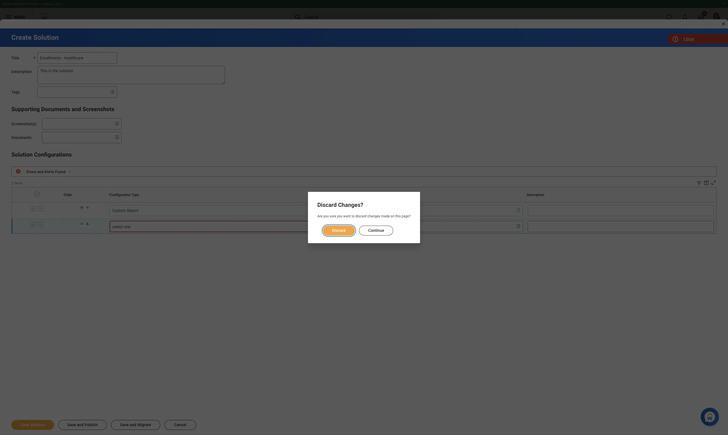 Task type: vqa. For each thing, say whether or not it's contained in the screenshot.
bottommost 'In Progress'
no



Task type: locate. For each thing, give the bounding box(es) containing it.
description
[[11, 69, 32, 74], [527, 193, 545, 197]]

discard up sure
[[318, 202, 337, 209]]

solution
[[33, 34, 59, 42], [11, 151, 33, 158]]

Title text field
[[37, 52, 117, 64]]

screenshot(s)
[[11, 122, 36, 126]]

you
[[324, 215, 329, 219], [337, 215, 343, 219]]

1 error button
[[669, 34, 729, 44]]

2 minus image from the top
[[39, 222, 43, 227]]

plus image up plus icon
[[31, 206, 35, 211]]

toolbar inside solution configurations group
[[693, 180, 717, 187]]

plus image down errors
[[35, 192, 39, 197]]

region inside discard changes? dialog
[[318, 221, 411, 236]]

none text field inside solution configurations group
[[528, 221, 715, 232]]

enrollments - healthcare, press delete to clear value. option
[[324, 207, 385, 214]]

- up to
[[354, 208, 355, 213]]

adeptai_dpt1
[[42, 2, 62, 6]]

search image
[[295, 14, 301, 20]]

-
[[40, 2, 41, 6], [354, 208, 355, 213]]

and left alerts in the left of the page
[[37, 170, 43, 174]]

minus image inside the row element
[[39, 206, 43, 211]]

caret bottom image
[[79, 205, 85, 211]]

region
[[318, 221, 411, 236]]

caret top image
[[85, 221, 90, 227]]

alerts
[[44, 170, 54, 174]]

1 vertical spatial minus image
[[39, 222, 43, 227]]

discard changes?
[[318, 202, 364, 209]]

profile logan mcneil element
[[709, 11, 725, 23]]

solution configurations
[[11, 151, 72, 158]]

create solution dialog
[[0, 0, 729, 435]]

order
[[64, 193, 72, 197]]

exclamation image
[[674, 37, 678, 42]]

close environment banner image
[[723, 2, 726, 5]]

minus image for plus icon
[[39, 222, 43, 227]]

found
[[55, 170, 65, 174]]

changes?
[[338, 202, 364, 209]]

you right are
[[324, 215, 329, 219]]

Configuration field
[[323, 222, 513, 232]]

supporting documents and screenshots
[[11, 106, 114, 113]]

this
[[396, 215, 401, 219]]

1 horizontal spatial and
[[72, 106, 81, 113]]

*
[[109, 193, 110, 197]]

Tags field
[[38, 87, 108, 97]]

0 vertical spatial solution
[[33, 34, 59, 42]]

0 horizontal spatial documents
[[11, 135, 32, 140]]

1 vertical spatial solution
[[11, 151, 33, 158]]

1 horizontal spatial -
[[354, 208, 355, 213]]

solution right create
[[33, 34, 59, 42]]

0 vertical spatial -
[[40, 2, 41, 6]]

supporting documents and screenshots group
[[11, 105, 717, 143]]

* configuration type
[[109, 193, 139, 197]]

documents down tags field
[[41, 106, 70, 113]]

None text field
[[528, 221, 715, 232]]

you down 'enrollments'
[[337, 215, 343, 219]]

1 horizontal spatial solution
[[33, 34, 59, 42]]

items
[[14, 181, 23, 185]]

1 minus image from the top
[[39, 206, 43, 211]]

discard
[[356, 215, 367, 219]]

page?
[[402, 215, 411, 219]]

discard down sure
[[332, 228, 346, 233]]

1
[[684, 37, 686, 41]]

row element
[[12, 187, 718, 203], [12, 203, 717, 219]]

0 horizontal spatial solution
[[11, 151, 33, 158]]

minus image for plus image related to the row element containing enrollments - healthcare
[[39, 206, 43, 211]]

0 horizontal spatial and
[[37, 170, 43, 174]]

type
[[132, 193, 139, 197]]

prompts image
[[113, 120, 120, 127], [113, 134, 120, 141], [515, 207, 522, 214], [515, 223, 522, 230]]

and
[[72, 106, 81, 113], [37, 170, 43, 174]]

discard inside button
[[332, 228, 346, 233]]

0 vertical spatial minus image
[[39, 206, 43, 211]]

implementation
[[2, 2, 26, 6]]

discard changes? dialog
[[308, 192, 420, 243]]

1 horizontal spatial documents
[[41, 106, 70, 113]]

1 vertical spatial description
[[527, 193, 545, 197]]

documents
[[41, 106, 70, 113], [11, 135, 32, 140]]

plus image
[[35, 192, 39, 197], [31, 206, 35, 211]]

1 vertical spatial discard
[[332, 228, 346, 233]]

0 vertical spatial plus image
[[35, 192, 39, 197]]

Screenshot(s) field
[[42, 119, 112, 129]]

1 horizontal spatial you
[[337, 215, 343, 219]]

2 row element from the top
[[12, 203, 717, 219]]

continue
[[369, 228, 385, 233]]

continue button
[[359, 226, 394, 236]]

0 vertical spatial and
[[72, 106, 81, 113]]

0 vertical spatial discard
[[318, 202, 337, 209]]

1 vertical spatial row element
[[12, 203, 717, 219]]

2 items
[[11, 181, 23, 185]]

0 vertical spatial row element
[[12, 187, 718, 203]]

create solution main content
[[0, 28, 729, 435]]

1 row element from the top
[[12, 187, 718, 203]]

documents down screenshot(s)
[[11, 135, 32, 140]]

discard
[[318, 202, 337, 209], [332, 228, 346, 233]]

supporting
[[11, 106, 40, 113]]

and up screenshot(s) 'field'
[[72, 106, 81, 113]]

toolbar
[[693, 180, 717, 187]]

solution inside solution configurations group
[[11, 151, 33, 158]]

solution up exclamation icon
[[11, 151, 33, 158]]

are you sure you want to discard changes made on this page?
[[318, 215, 411, 219]]

- right the "preview" at the top
[[40, 2, 41, 6]]

0 horizontal spatial you
[[324, 215, 329, 219]]

supporting documents and screenshots button
[[11, 106, 114, 113]]

1 horizontal spatial description
[[527, 193, 545, 197]]

Description text field
[[37, 66, 225, 84]]

1 vertical spatial and
[[37, 170, 43, 174]]

1 vertical spatial -
[[354, 208, 355, 213]]

row element containing order
[[12, 187, 718, 203]]

region containing discard
[[318, 221, 411, 236]]

minus image
[[39, 206, 43, 211], [39, 222, 43, 227]]

0 horizontal spatial -
[[40, 2, 41, 6]]

click to view/edit grid preferences image
[[704, 180, 710, 186]]

screenshots
[[83, 106, 114, 113]]

0 horizontal spatial description
[[11, 69, 32, 74]]

1 vertical spatial plus image
[[31, 206, 35, 211]]

1 vertical spatial documents
[[11, 135, 32, 140]]

plus image for the row element containing enrollments - healthcare
[[31, 206, 35, 211]]



Task type: describe. For each thing, give the bounding box(es) containing it.
changes
[[368, 215, 381, 219]]

2 you from the left
[[337, 215, 343, 219]]

solution configurations group
[[11, 150, 718, 234]]

and inside group
[[72, 106, 81, 113]]

implementation preview -   adeptai_dpt1 banner
[[0, 0, 729, 26]]

errors and alerts found
[[26, 170, 65, 174]]

description inside the row element
[[527, 193, 545, 197]]

tags
[[11, 90, 20, 94]]

made
[[381, 215, 390, 219]]

title
[[11, 56, 19, 60]]

fullscreen image
[[711, 180, 717, 186]]

caret up image
[[79, 221, 85, 227]]

prompts image for configuration field
[[515, 223, 522, 230]]

healthcare
[[356, 208, 375, 213]]

inbox large image
[[699, 14, 704, 20]]

workday assistant region
[[701, 406, 722, 426]]

Documents field
[[42, 133, 112, 143]]

preview
[[27, 2, 39, 6]]

exclamation image
[[16, 169, 20, 174]]

configuration
[[110, 193, 131, 197]]

- inside banner
[[40, 2, 41, 6]]

prompts image for screenshot(s) 'field'
[[113, 120, 120, 127]]

enrollments
[[332, 208, 353, 213]]

plus image for the row element containing order
[[35, 192, 39, 197]]

on
[[391, 215, 395, 219]]

action bar region
[[0, 415, 729, 435]]

row element containing enrollments - healthcare
[[12, 203, 717, 219]]

select to filter grid data image
[[697, 180, 703, 186]]

enrollments - healthcare
[[332, 208, 375, 213]]

- inside option
[[354, 208, 355, 213]]

prompts image
[[109, 88, 116, 95]]

solution configurations button
[[11, 151, 72, 158]]

implementation preview -   adeptai_dpt1
[[2, 2, 62, 6]]

are
[[318, 215, 323, 219]]

1 you from the left
[[324, 215, 329, 219]]

want
[[344, 215, 351, 219]]

and inside solution configurations group
[[37, 170, 43, 174]]

create
[[11, 34, 32, 42]]

notifications large image
[[683, 14, 688, 20]]

0 vertical spatial description
[[11, 69, 32, 74]]

discard for discard
[[332, 228, 346, 233]]

enrollments - healthcare element
[[332, 208, 375, 213]]

errors
[[26, 170, 36, 174]]

discard for discard changes?
[[318, 202, 337, 209]]

plus image
[[31, 222, 35, 227]]

1 error
[[684, 37, 695, 41]]

caret down image
[[85, 205, 90, 211]]

sure
[[330, 215, 336, 219]]

to
[[352, 215, 355, 219]]

discard button
[[323, 226, 355, 236]]

error
[[687, 37, 695, 41]]

configurations
[[34, 151, 72, 158]]

prompts image for documents field
[[113, 134, 120, 141]]

2
[[11, 181, 13, 185]]

0 vertical spatial documents
[[41, 106, 70, 113]]

close create solution image
[[722, 22, 726, 26]]

create solution
[[11, 34, 59, 42]]



